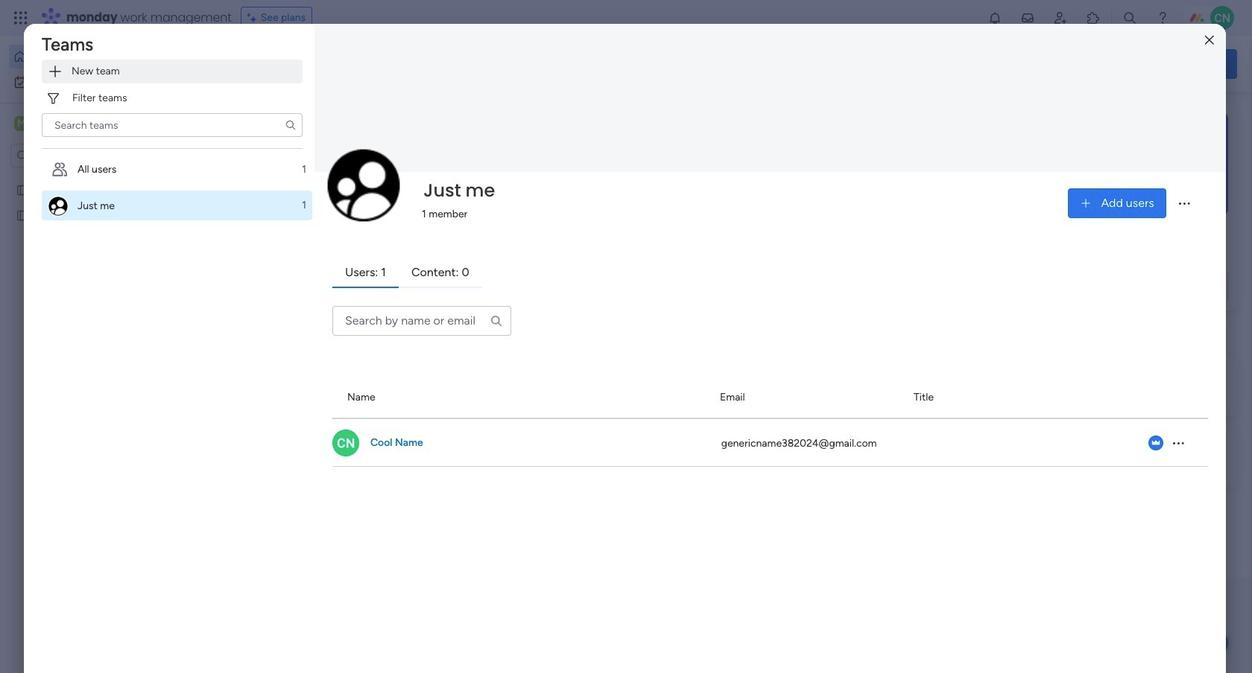 Task type: describe. For each thing, give the bounding box(es) containing it.
component image
[[495, 296, 509, 309]]

close image
[[1205, 35, 1214, 46]]

team avatar image
[[326, 148, 401, 223]]

0 horizontal spatial cool name image
[[332, 430, 359, 457]]

Search in workspace field
[[31, 147, 124, 164]]

getting started element
[[1014, 356, 1237, 416]]

search image
[[490, 314, 503, 328]]

0 vertical spatial menu image
[[1177, 196, 1192, 211]]

notifications image
[[988, 10, 1002, 25]]

help center element
[[1014, 427, 1237, 487]]

menu image inside row
[[1171, 436, 1186, 451]]

Search teams search field
[[42, 113, 303, 137]]

1 row from the top
[[332, 378, 1208, 420]]

search image
[[285, 119, 297, 131]]

monday marketplace image
[[1086, 10, 1101, 25]]

2 row from the top
[[332, 420, 1208, 467]]



Task type: vqa. For each thing, say whether or not it's contained in the screenshot.
Search by name or email Search Field
yes



Task type: locate. For each thing, give the bounding box(es) containing it.
option
[[9, 45, 181, 69], [9, 70, 181, 94], [42, 155, 312, 185], [0, 176, 190, 179], [42, 191, 312, 220]]

1 horizontal spatial cool name image
[[1210, 6, 1234, 30]]

1 vertical spatial menu image
[[1171, 436, 1186, 451]]

workspace image
[[14, 116, 29, 132]]

menu image
[[1177, 196, 1192, 211], [1171, 436, 1186, 451]]

list box
[[0, 174, 190, 429]]

None search field
[[42, 113, 303, 137], [332, 306, 511, 336], [42, 113, 303, 137], [332, 306, 511, 336]]

templates image image
[[1027, 113, 1224, 215]]

public board image
[[16, 183, 30, 197], [16, 208, 30, 222]]

select product image
[[13, 10, 28, 25]]

1 vertical spatial public board image
[[16, 208, 30, 222]]

search everything image
[[1122, 10, 1137, 25]]

see plans image
[[247, 10, 261, 26]]

invite members image
[[1053, 10, 1068, 25]]

2 tab from the left
[[399, 259, 482, 288]]

1 tab from the left
[[332, 259, 399, 288]]

quick search results list box
[[230, 139, 978, 337]]

Search by name or email search field
[[332, 306, 511, 336]]

None field
[[420, 175, 499, 207]]

help image
[[1155, 10, 1170, 25]]

close recently visited image
[[230, 121, 248, 139]]

2 public board image from the top
[[16, 208, 30, 222]]

update feed image
[[1020, 10, 1035, 25]]

row
[[332, 378, 1208, 420], [332, 420, 1208, 467]]

cool name image
[[1210, 6, 1234, 30], [332, 430, 359, 457]]

1 vertical spatial cool name image
[[332, 430, 359, 457]]

tab
[[332, 259, 399, 288], [399, 259, 482, 288]]

0 vertical spatial cool name image
[[1210, 6, 1234, 30]]

workspace selection element
[[14, 115, 124, 134]]

grid
[[332, 378, 1208, 674]]

0 vertical spatial public board image
[[16, 183, 30, 197]]

add to favorites image
[[444, 272, 459, 287]]

tab list
[[332, 259, 1208, 288]]

1 public board image from the top
[[16, 183, 30, 197]]



